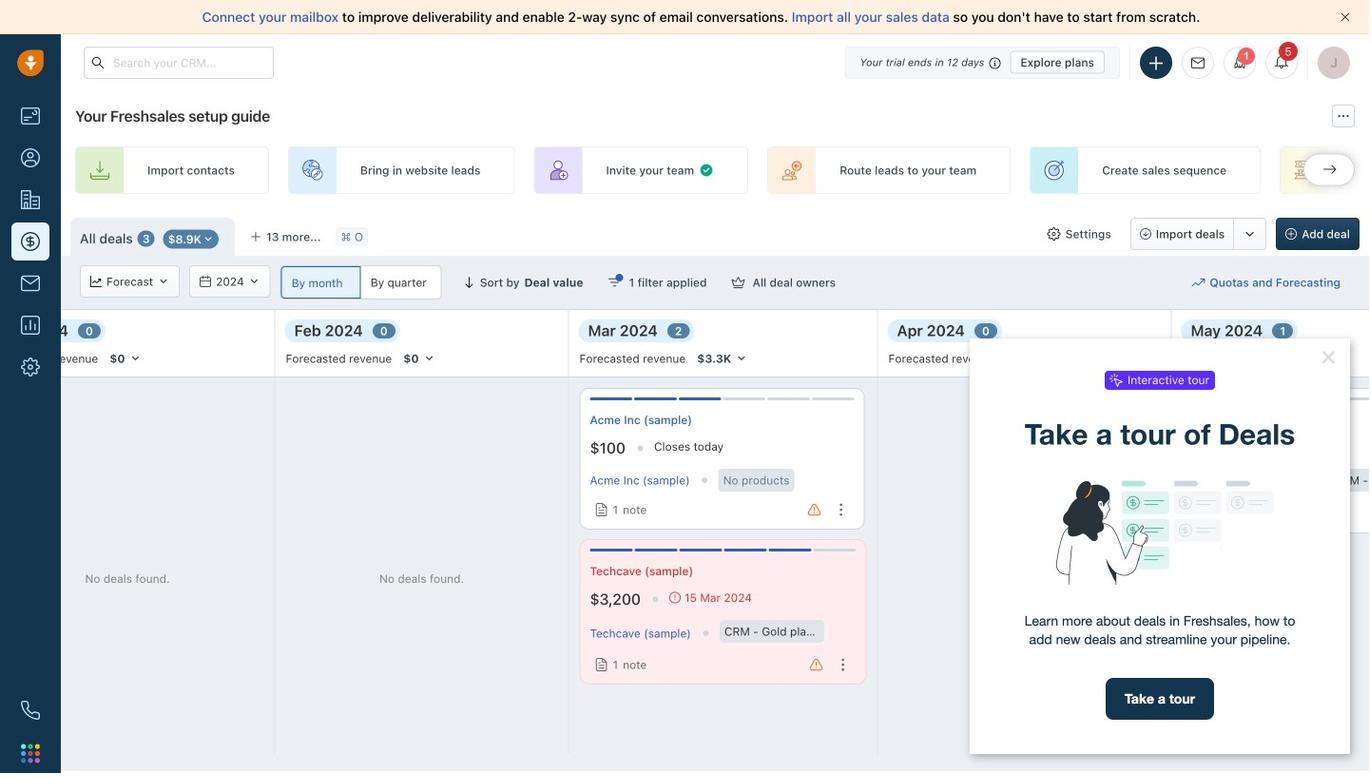 Task type: locate. For each thing, give the bounding box(es) containing it.
1 vertical spatial container_wx8msf4aqz5i3rn1 image
[[249, 276, 260, 287]]

phone element
[[11, 691, 49, 729]]

container_wx8msf4aqz5i3rn1 image
[[699, 163, 714, 178], [249, 276, 260, 287], [595, 658, 608, 671]]

2 horizontal spatial container_wx8msf4aqz5i3rn1 image
[[699, 163, 714, 178]]

group
[[1130, 218, 1267, 250]]

container_wx8msf4aqz5i3rn1 image
[[1047, 227, 1061, 241], [202, 233, 214, 245], [90, 276, 102, 287], [158, 276, 169, 287], [200, 276, 211, 287], [608, 276, 621, 289], [732, 276, 745, 289], [1192, 276, 1205, 289], [595, 503, 608, 516], [1198, 507, 1211, 520], [669, 592, 681, 603]]

freshworks switcher image
[[21, 744, 40, 763]]

0 horizontal spatial container_wx8msf4aqz5i3rn1 image
[[249, 276, 260, 287]]

1 horizontal spatial container_wx8msf4aqz5i3rn1 image
[[595, 658, 608, 671]]

2 vertical spatial container_wx8msf4aqz5i3rn1 image
[[595, 658, 608, 671]]

phone image
[[21, 701, 40, 720]]



Task type: describe. For each thing, give the bounding box(es) containing it.
close image
[[1341, 12, 1350, 22]]

send email image
[[1191, 57, 1205, 69]]

0 vertical spatial container_wx8msf4aqz5i3rn1 image
[[699, 163, 714, 178]]

Search your CRM... text field
[[84, 47, 274, 79]]



Task type: vqa. For each thing, say whether or not it's contained in the screenshot.
Phone ELEMENT
yes



